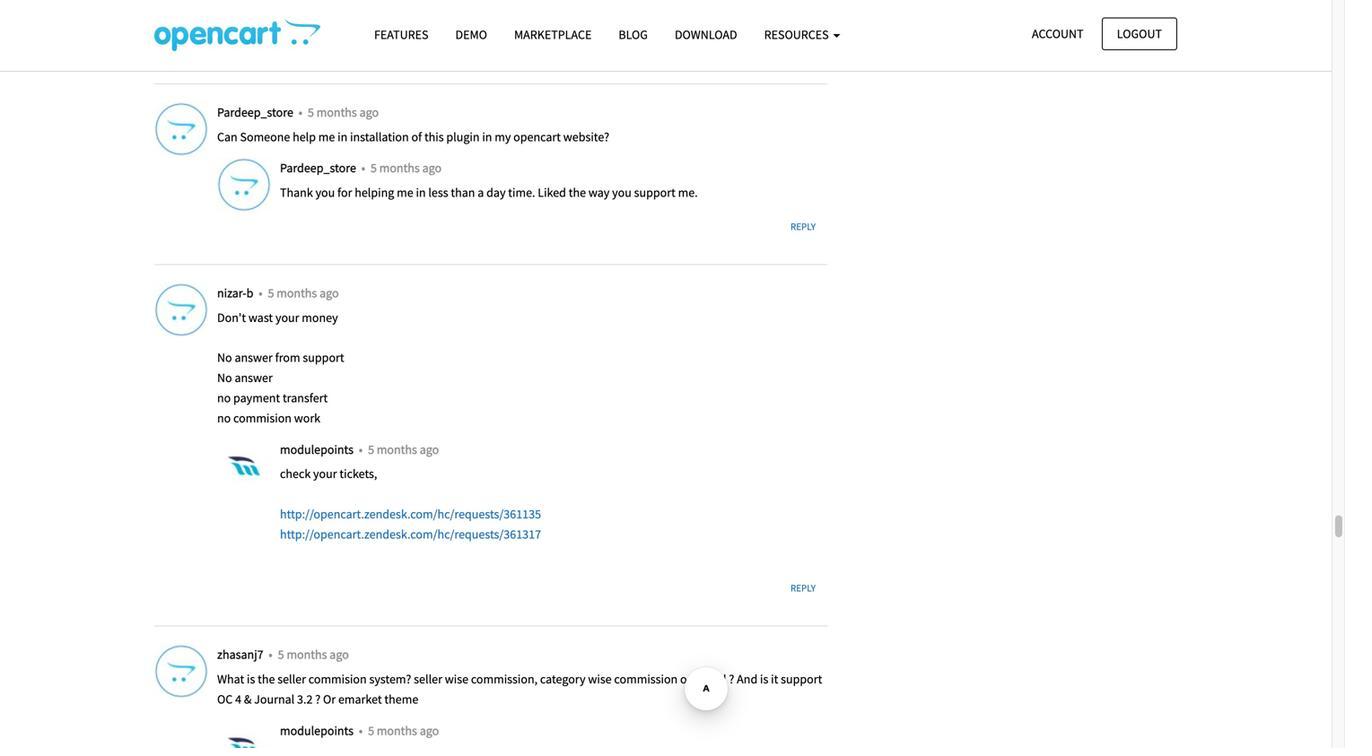 Task type: describe. For each thing, give the bounding box(es) containing it.
5 for help
[[308, 104, 314, 120]]

resources link
[[751, 19, 854, 50]]

nizar-
[[217, 285, 247, 301]]

reply button for can someone help me in installation of this plugin in my opencart website?
[[779, 214, 828, 240]]

commission,
[[471, 671, 538, 688]]

2 is from the left
[[760, 671, 769, 688]]

pardeep_store for someone
[[217, 104, 296, 120]]

months for the
[[287, 647, 327, 663]]

a
[[478, 185, 484, 201]]

5 months ago for the
[[278, 647, 349, 663]]

and
[[737, 671, 758, 688]]

check
[[280, 466, 311, 482]]

time.
[[508, 185, 535, 201]]

http://opencart.zendesk.com/hc/requests/361135 http://opencart.zendesk.com/hc/requests/361317
[[280, 506, 541, 542]]

commision inside "no answer from support no answer no payment transfert no commision work"
[[233, 410, 292, 426]]

again.
[[570, 4, 602, 20]]

months for your
[[277, 285, 317, 301]]

payment
[[233, 390, 280, 406]]

marketplace
[[514, 26, 592, 43]]

support inside "no answer from support no answer no payment transfert no commision work"
[[303, 350, 344, 366]]

1 vertical spatial ?
[[315, 692, 321, 708]]

2 horizontal spatial in
[[482, 129, 492, 145]]

1 answer from the top
[[235, 350, 273, 366]]

pardeep_store image for can someone help me in installation of this plugin in my opencart website?
[[154, 102, 208, 156]]

1 vertical spatial your
[[313, 466, 337, 482]]

logout link
[[1102, 18, 1178, 50]]

plugin
[[446, 129, 480, 145]]

no answer from support no answer no payment transfert no commision work
[[217, 350, 344, 426]]

if
[[349, 4, 356, 20]]

glad
[[280, 4, 304, 20]]

1 horizontal spatial in
[[416, 185, 426, 201]]

2 seller from the left
[[414, 671, 442, 688]]

system?
[[369, 671, 411, 688]]

3.2
[[297, 692, 313, 708]]

reply for can someone help me in installation of this plugin in my opencart website?
[[791, 220, 816, 233]]

http://opencart.zendesk.com/hc/requests/361317 link
[[280, 526, 541, 542]]

zhasanj7
[[217, 647, 266, 663]]

for
[[338, 185, 352, 201]]

can
[[217, 129, 238, 145]]

account
[[1032, 26, 1084, 42]]

or
[[680, 671, 692, 688]]

opencart - multivendor | multiseller supplier marketplace image
[[154, 19, 320, 51]]

0 horizontal spatial me
[[318, 129, 335, 145]]

nizar-b
[[217, 285, 256, 301]]

1 horizontal spatial me
[[397, 185, 413, 201]]

months for help
[[317, 104, 357, 120]]

blog link
[[605, 19, 662, 50]]

or
[[323, 692, 336, 708]]

reply for don't wast your money
[[791, 582, 816, 595]]

5 for the
[[278, 647, 284, 663]]

http://opencart.zendesk.com/hc/requests/361317
[[280, 526, 541, 542]]

months for for
[[379, 160, 420, 176]]

resources
[[764, 26, 832, 43]]

5 months ago for tickets,
[[368, 441, 439, 458]]

1 horizontal spatial the
[[569, 185, 586, 201]]

1 wise from the left
[[445, 671, 469, 688]]

commission
[[614, 671, 678, 688]]

5 months ago for for
[[371, 160, 442, 176]]

someone
[[240, 129, 290, 145]]

1 reply button from the top
[[779, 33, 828, 59]]

5 months ago for your
[[268, 285, 339, 301]]

&
[[244, 692, 252, 708]]

day
[[487, 185, 506, 201]]

demo link
[[442, 19, 501, 50]]

glad to hear, if  you need further assistance just write us again.
[[280, 4, 602, 20]]

2 modulepoints from the top
[[280, 723, 356, 739]]

what
[[217, 671, 244, 688]]

demo
[[456, 26, 487, 43]]

features
[[374, 26, 429, 43]]

check your tickets,
[[280, 466, 377, 482]]

helping
[[355, 185, 394, 201]]

1 is from the left
[[247, 671, 255, 688]]

5 months ago down theme
[[368, 723, 439, 739]]

just
[[504, 4, 523, 20]]

emarket
[[338, 692, 382, 708]]

wast
[[249, 310, 273, 326]]

5 down emarket
[[368, 723, 374, 739]]

ago for for
[[422, 160, 442, 176]]

ago for tickets,
[[420, 441, 439, 458]]

commision inside what is the seller commision system? seller wise commission, category wise commission or global ? and is it support oc 4 & journal 3.2 ? or emarket theme
[[309, 671, 367, 688]]

thank you for helping me in less than a day time. liked the way you support me.
[[280, 185, 698, 201]]

ago for the
[[330, 647, 349, 663]]



Task type: vqa. For each thing, say whether or not it's contained in the screenshot.
OPENCART - MULTIVENDOR | MULTISELLER SUPPLIER MARKETPLACE Image
yes



Task type: locate. For each thing, give the bounding box(es) containing it.
thank
[[280, 185, 313, 201]]

0 vertical spatial pardeep_store image
[[154, 102, 208, 156]]

tickets,
[[340, 466, 377, 482]]

further
[[409, 4, 445, 20]]

wise right the category
[[588, 671, 612, 688]]

1 vertical spatial pardeep_store image
[[217, 158, 271, 212]]

5 months ago for help
[[308, 104, 379, 120]]

2 horizontal spatial support
[[781, 671, 822, 688]]

modulepoints image left glad
[[217, 0, 271, 31]]

pardeep_store image left can
[[154, 102, 208, 156]]

account link
[[1017, 18, 1099, 50]]

it
[[771, 671, 779, 688]]

0 horizontal spatial wise
[[445, 671, 469, 688]]

journal
[[254, 692, 295, 708]]

than
[[451, 185, 475, 201]]

global
[[694, 671, 727, 688]]

2 modulepoints image from the top
[[217, 440, 271, 493]]

ago
[[360, 104, 379, 120], [422, 160, 442, 176], [320, 285, 339, 301], [420, 441, 439, 458], [330, 647, 349, 663], [420, 723, 439, 739]]

money
[[302, 310, 338, 326]]

1 vertical spatial modulepoints
[[280, 723, 356, 739]]

don't
[[217, 310, 246, 326]]

5 up help
[[308, 104, 314, 120]]

in left less
[[416, 185, 426, 201]]

your right wast on the top left of page
[[276, 310, 299, 326]]

5 months ago up 3.2
[[278, 647, 349, 663]]

liked
[[538, 185, 566, 201]]

5 for your
[[268, 285, 274, 301]]

5 for tickets,
[[368, 441, 374, 458]]

modulepoints image for modulepoints
[[217, 721, 271, 749]]

hear,
[[320, 4, 346, 20]]

5 months ago up installation
[[308, 104, 379, 120]]

seller
[[278, 671, 306, 688], [414, 671, 442, 688]]

1 vertical spatial commision
[[309, 671, 367, 688]]

0 horizontal spatial the
[[258, 671, 275, 688]]

support right the it
[[781, 671, 822, 688]]

2 vertical spatial modulepoints image
[[217, 721, 271, 749]]

the up journal
[[258, 671, 275, 688]]

opencart
[[514, 129, 561, 145]]

us
[[555, 4, 567, 20]]

1 horizontal spatial support
[[634, 185, 676, 201]]

5 for for
[[371, 160, 377, 176]]

commision
[[233, 410, 292, 426], [309, 671, 367, 688]]

months up don't wast your money
[[277, 285, 317, 301]]

5 up tickets,
[[368, 441, 374, 458]]

0 horizontal spatial your
[[276, 310, 299, 326]]

commision down payment
[[233, 410, 292, 426]]

modulepoints up check your tickets,
[[280, 441, 356, 458]]

you
[[358, 4, 377, 20], [316, 185, 335, 201], [612, 185, 632, 201]]

help
[[293, 129, 316, 145]]

1 vertical spatial no
[[217, 370, 232, 386]]

0 horizontal spatial is
[[247, 671, 255, 688]]

5 months ago
[[308, 104, 379, 120], [371, 160, 442, 176], [268, 285, 339, 301], [368, 441, 439, 458], [278, 647, 349, 663], [368, 723, 439, 739]]

assistance
[[448, 4, 502, 20]]

2 no from the top
[[217, 370, 232, 386]]

commision up or on the left
[[309, 671, 367, 688]]

write
[[526, 4, 553, 20]]

in left my
[[482, 129, 492, 145]]

http://opencart.zendesk.com/hc/requests/361135
[[280, 506, 541, 522]]

is left the it
[[760, 671, 769, 688]]

5 months ago up money
[[268, 285, 339, 301]]

is right what
[[247, 671, 255, 688]]

months up tickets,
[[377, 441, 417, 458]]

? left the "and"
[[729, 671, 735, 688]]

0 vertical spatial the
[[569, 185, 586, 201]]

you left the for
[[316, 185, 335, 201]]

1 vertical spatial modulepoints image
[[217, 440, 271, 493]]

me right help
[[318, 129, 335, 145]]

0 vertical spatial no
[[217, 350, 232, 366]]

download link
[[662, 19, 751, 50]]

2 vertical spatial support
[[781, 671, 822, 688]]

of
[[412, 129, 422, 145]]

1 vertical spatial reply
[[791, 220, 816, 233]]

modulepoints image left check
[[217, 440, 271, 493]]

1 horizontal spatial pardeep_store image
[[217, 158, 271, 212]]

seller up theme
[[414, 671, 442, 688]]

1 vertical spatial answer
[[235, 370, 273, 386]]

in
[[338, 129, 348, 145], [482, 129, 492, 145], [416, 185, 426, 201]]

modulepoints image
[[217, 0, 271, 31], [217, 440, 271, 493], [217, 721, 271, 749]]

1 vertical spatial the
[[258, 671, 275, 688]]

no
[[217, 390, 231, 406], [217, 410, 231, 426]]

ago for help
[[360, 104, 379, 120]]

1 vertical spatial no
[[217, 410, 231, 426]]

answer
[[235, 350, 273, 366], [235, 370, 273, 386]]

http://opencart.zendesk.com/hc/requests/361135 link
[[280, 506, 541, 522]]

1 seller from the left
[[278, 671, 306, 688]]

1 horizontal spatial ?
[[729, 671, 735, 688]]

2 reply button from the top
[[779, 214, 828, 240]]

support left 'me.'
[[634, 185, 676, 201]]

from
[[275, 350, 300, 366]]

category
[[540, 671, 586, 688]]

0 vertical spatial commision
[[233, 410, 292, 426]]

0 vertical spatial pardeep_store
[[217, 104, 296, 120]]

seller up 3.2
[[278, 671, 306, 688]]

reply button for don't wast your money
[[779, 576, 828, 602]]

months down theme
[[377, 723, 417, 739]]

months up installation
[[317, 104, 357, 120]]

nizar b image
[[154, 283, 208, 337]]

1 no from the top
[[217, 350, 232, 366]]

1 vertical spatial me
[[397, 185, 413, 201]]

download
[[675, 26, 738, 43]]

logout
[[1117, 26, 1162, 42]]

you right if on the top of the page
[[358, 4, 377, 20]]

pardeep_store image down can
[[217, 158, 271, 212]]

answer up payment
[[235, 370, 273, 386]]

you right way
[[612, 185, 632, 201]]

0 horizontal spatial commision
[[233, 410, 292, 426]]

my
[[495, 129, 511, 145]]

pardeep_store image for thank you for helping me in less than a day time. liked the way you support me.
[[217, 158, 271, 212]]

to
[[307, 4, 318, 20]]

the inside what is the seller commision system? seller wise commission, category wise commission or global ? and is it support oc 4 & journal 3.2 ? or emarket theme
[[258, 671, 275, 688]]

me
[[318, 129, 335, 145], [397, 185, 413, 201]]

zhasanj7 image
[[154, 645, 208, 699]]

modulepoints
[[280, 441, 356, 458], [280, 723, 356, 739]]

your right check
[[313, 466, 337, 482]]

features link
[[361, 19, 442, 50]]

2 answer from the top
[[235, 370, 273, 386]]

work
[[294, 410, 321, 426]]

1 vertical spatial support
[[303, 350, 344, 366]]

transfert
[[283, 390, 328, 406]]

5 up helping
[[371, 160, 377, 176]]

1 reply from the top
[[791, 39, 816, 52]]

0 horizontal spatial ?
[[315, 692, 321, 708]]

2 reply from the top
[[791, 220, 816, 233]]

2 vertical spatial reply
[[791, 582, 816, 595]]

support inside what is the seller commision system? seller wise commission, category wise commission or global ? and is it support oc 4 & journal 3.2 ? or emarket theme
[[781, 671, 822, 688]]

this
[[425, 129, 444, 145]]

1 horizontal spatial is
[[760, 671, 769, 688]]

2 horizontal spatial you
[[612, 185, 632, 201]]

need
[[380, 4, 406, 20]]

support
[[634, 185, 676, 201], [303, 350, 344, 366], [781, 671, 822, 688]]

1 modulepoints image from the top
[[217, 0, 271, 31]]

marketplace link
[[501, 19, 605, 50]]

0 vertical spatial me
[[318, 129, 335, 145]]

no left work
[[217, 410, 231, 426]]

3 reply from the top
[[791, 582, 816, 595]]

1 no from the top
[[217, 390, 231, 406]]

theme
[[385, 692, 419, 708]]

0 vertical spatial ?
[[729, 671, 735, 688]]

is
[[247, 671, 255, 688], [760, 671, 769, 688]]

5 right zhasanj7
[[278, 647, 284, 663]]

0 horizontal spatial pardeep_store image
[[154, 102, 208, 156]]

?
[[729, 671, 735, 688], [315, 692, 321, 708]]

1 horizontal spatial seller
[[414, 671, 442, 688]]

0 horizontal spatial support
[[303, 350, 344, 366]]

1 horizontal spatial your
[[313, 466, 337, 482]]

wise left commission,
[[445, 671, 469, 688]]

support right from at left
[[303, 350, 344, 366]]

0 vertical spatial modulepoints image
[[217, 0, 271, 31]]

installation
[[350, 129, 409, 145]]

months up 3.2
[[287, 647, 327, 663]]

blog
[[619, 26, 648, 43]]

months down can someone help me in installation of this plugin in my opencart website?
[[379, 160, 420, 176]]

no left payment
[[217, 390, 231, 406]]

pardeep_store up thank on the left
[[280, 160, 359, 176]]

3 modulepoints image from the top
[[217, 721, 271, 749]]

2 no from the top
[[217, 410, 231, 426]]

? left or on the left
[[315, 692, 321, 708]]

0 vertical spatial reply button
[[779, 33, 828, 59]]

modulepoints image for glad to hear, if  you need further assistance just write us again.
[[217, 0, 271, 31]]

pardeep_store for you
[[280, 160, 359, 176]]

way
[[589, 185, 610, 201]]

in left installation
[[338, 129, 348, 145]]

1 vertical spatial reply button
[[779, 214, 828, 240]]

0 vertical spatial your
[[276, 310, 299, 326]]

0 horizontal spatial seller
[[278, 671, 306, 688]]

0 vertical spatial modulepoints
[[280, 441, 356, 458]]

4
[[235, 692, 242, 708]]

3 reply button from the top
[[779, 576, 828, 602]]

2 wise from the left
[[588, 671, 612, 688]]

don't wast your money
[[217, 310, 338, 326]]

pardeep_store up the someone
[[217, 104, 296, 120]]

ago for your
[[320, 285, 339, 301]]

1 horizontal spatial you
[[358, 4, 377, 20]]

me right helping
[[397, 185, 413, 201]]

0 horizontal spatial in
[[338, 129, 348, 145]]

what is the seller commision system? seller wise commission, category wise commission or global ? and is it support oc 4 & journal 3.2 ? or emarket theme
[[217, 671, 822, 708]]

0 vertical spatial no
[[217, 390, 231, 406]]

answer left from at left
[[235, 350, 273, 366]]

2 vertical spatial reply button
[[779, 576, 828, 602]]

5 right b at the left
[[268, 285, 274, 301]]

less
[[428, 185, 448, 201]]

oc
[[217, 692, 233, 708]]

wise
[[445, 671, 469, 688], [588, 671, 612, 688]]

0 horizontal spatial you
[[316, 185, 335, 201]]

1 horizontal spatial commision
[[309, 671, 367, 688]]

modulepoints image down &
[[217, 721, 271, 749]]

0 vertical spatial answer
[[235, 350, 273, 366]]

0 vertical spatial support
[[634, 185, 676, 201]]

b
[[247, 285, 253, 301]]

months
[[317, 104, 357, 120], [379, 160, 420, 176], [277, 285, 317, 301], [377, 441, 417, 458], [287, 647, 327, 663], [377, 723, 417, 739]]

website?
[[564, 129, 610, 145]]

me.
[[678, 185, 698, 201]]

modulepoints down or on the left
[[280, 723, 356, 739]]

pardeep_store image
[[154, 102, 208, 156], [217, 158, 271, 212]]

the left way
[[569, 185, 586, 201]]

can someone help me in installation of this plugin in my opencart website?
[[217, 129, 610, 145]]

pardeep_store
[[217, 104, 296, 120], [280, 160, 359, 176]]

1 horizontal spatial wise
[[588, 671, 612, 688]]

1 modulepoints from the top
[[280, 441, 356, 458]]

the
[[569, 185, 586, 201], [258, 671, 275, 688]]

0 vertical spatial reply
[[791, 39, 816, 52]]

1 vertical spatial pardeep_store
[[280, 160, 359, 176]]

reply button
[[779, 33, 828, 59], [779, 214, 828, 240], [779, 576, 828, 602]]

months for tickets,
[[377, 441, 417, 458]]

5 months ago down can someone help me in installation of this plugin in my opencart website?
[[371, 160, 442, 176]]

5 months ago up tickets,
[[368, 441, 439, 458]]



